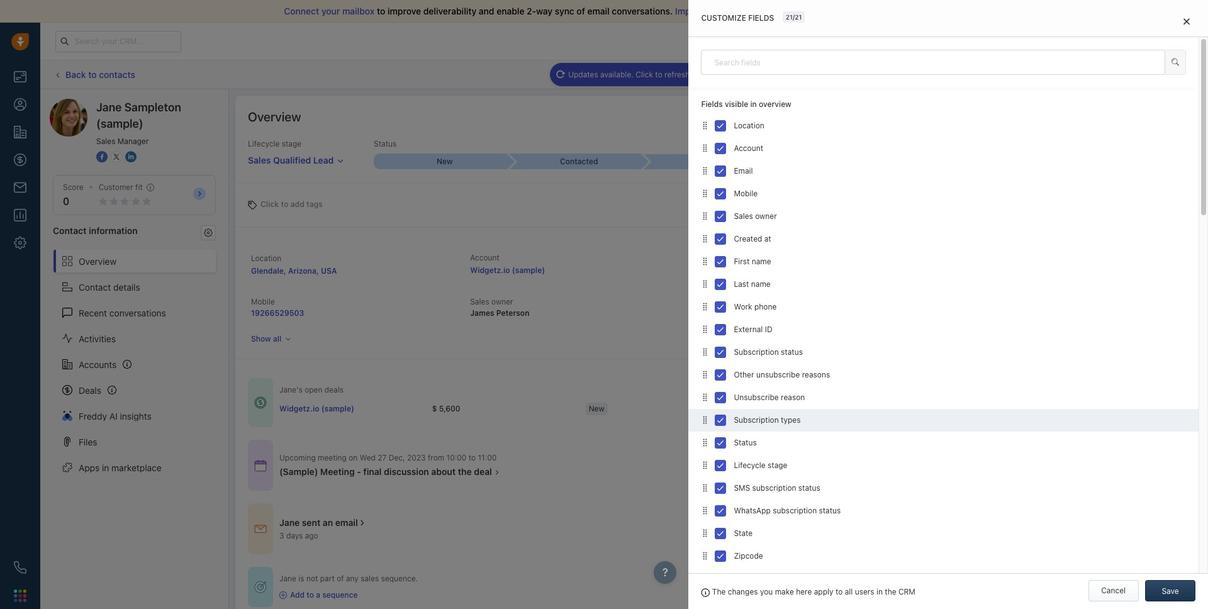 Task type: locate. For each thing, give the bounding box(es) containing it.
days for in
[[939, 37, 954, 45]]

container_wx8msf4aqz5i3rn1 image for jane is not part of any sales sequence.
[[254, 581, 267, 594]]

what's new image
[[1119, 36, 1128, 45]]

your
[[322, 6, 340, 16], [717, 6, 736, 16]]

start
[[869, 6, 889, 16]]

1 vertical spatial sms
[[734, 484, 751, 493]]

closes in feb
[[740, 404, 787, 413]]

1 vertical spatial all
[[273, 334, 282, 344]]

5,600
[[439, 404, 461, 414]]

sales left data
[[738, 6, 760, 16]]

0 horizontal spatial ago
[[305, 531, 318, 541]]

sales
[[1011, 70, 1030, 79], [96, 137, 116, 146], [248, 155, 271, 166], [734, 212, 754, 221], [470, 297, 490, 307]]

wed
[[360, 454, 376, 463]]

8 ui drag handle image from the top
[[702, 415, 709, 425]]

email right an
[[335, 518, 358, 528]]

2 vertical spatial all
[[845, 588, 853, 597]]

2 ui drag handle image from the top
[[702, 143, 709, 153]]

container_wx8msf4aqz5i3rn1 image left upcoming
[[254, 459, 267, 472]]

0 vertical spatial email
[[588, 6, 610, 16]]

0 vertical spatial email
[[715, 70, 734, 79]]

sales owner
[[734, 212, 778, 221]]

location up glendale,
[[251, 254, 282, 263]]

0 horizontal spatial lifecycle
[[248, 139, 280, 149]]

name
[[752, 257, 772, 266], [752, 280, 771, 289]]

status
[[781, 348, 803, 357], [799, 484, 821, 493], [820, 506, 841, 516]]

container_wx8msf4aqz5i3rn1 image for upcoming meeting on wed 27 dec, 2023 from 10:00 to 11:00
[[254, 459, 267, 472]]

1 vertical spatial location
[[251, 254, 282, 263]]

0 vertical spatial meeting
[[950, 70, 979, 79]]

visible
[[725, 99, 749, 109]]

in
[[921, 37, 927, 45], [751, 99, 757, 109], [766, 404, 772, 413], [102, 463, 109, 473], [877, 588, 883, 597]]

0 horizontal spatial owner
[[492, 297, 514, 307]]

of left any
[[337, 574, 344, 584]]

the down 10:00
[[458, 467, 472, 478]]

show
[[251, 334, 271, 344]]

qualified
[[273, 155, 311, 166]]

jane down contacts on the top left of the page
[[96, 101, 122, 114]]

country
[[734, 574, 763, 584]]

widgetz.io
[[470, 266, 510, 275], [280, 404, 320, 414]]

(sample) meeting - final discussion about the deal
[[280, 467, 492, 478]]

1 horizontal spatial from
[[891, 6, 910, 16]]

widgetz.io (sample) link
[[470, 266, 545, 275], [280, 403, 354, 414]]

name right last
[[752, 280, 771, 289]]

created at
[[734, 234, 772, 244]]

6 ui drag handle image from the top
[[702, 279, 709, 289]]

all
[[705, 6, 715, 16], [273, 334, 282, 344], [845, 588, 853, 597]]

1 vertical spatial add
[[290, 591, 305, 600]]

email button
[[696, 64, 741, 85]]

0 vertical spatial ago
[[720, 309, 733, 318]]

1 vertical spatial status
[[734, 438, 757, 448]]

meeting down meeting on the bottom left of the page
[[320, 467, 355, 478]]

subscription down 'external id'
[[734, 348, 779, 357]]

1 vertical spatial new
[[589, 404, 605, 414]]

your left the mailbox
[[322, 6, 340, 16]]

explore plans
[[978, 36, 1027, 45]]

status up other unsubscribe reasons
[[781, 348, 803, 357]]

location glendale, arizona, usa
[[251, 254, 337, 276]]

1 vertical spatial at
[[720, 297, 727, 307]]

1 horizontal spatial click
[[636, 70, 654, 79]]

click inside updates available. click to refresh. link
[[636, 70, 654, 79]]

jane inside jane sent an email 3 days ago
[[280, 518, 300, 528]]

jane for sent
[[280, 518, 300, 528]]

container_wx8msf4aqz5i3rn1 image down 11:00
[[494, 469, 501, 476]]

scratch.
[[913, 6, 947, 16]]

1 horizontal spatial you
[[795, 6, 810, 16]]

apply
[[815, 588, 834, 597]]

name right first
[[752, 257, 772, 266]]

1 horizontal spatial widgetz.io (sample) link
[[470, 266, 545, 275]]

sales right any
[[361, 574, 379, 584]]

files
[[79, 437, 97, 447]]

updates available. click to refresh. link
[[550, 63, 699, 86]]

meeting
[[318, 454, 347, 463]]

jane is not part of any sales sequence.
[[280, 574, 418, 584]]

external
[[734, 325, 763, 334]]

1 horizontal spatial deal
[[1125, 70, 1140, 79]]

email inside jane sent an email 3 days ago
[[335, 518, 358, 528]]

status down "subscription types"
[[734, 438, 757, 448]]

$ 5,600
[[432, 404, 461, 414]]

9 ui drag handle image from the top
[[702, 460, 709, 471]]

1 horizontal spatial lifecycle stage
[[734, 461, 788, 470]]

sales up "created at"
[[734, 212, 754, 221]]

stage up "sms subscription status"
[[768, 461, 788, 470]]

created up 12
[[690, 297, 718, 307]]

interested button
[[643, 154, 777, 169]]

(sample) inside jane sampleton (sample) sales manager
[[96, 117, 143, 130]]

1 horizontal spatial owner
[[756, 212, 778, 221]]

11 ui drag handle image from the top
[[702, 505, 709, 516]]

from right start
[[891, 6, 910, 16]]

data
[[762, 6, 780, 16]]

unsubscribe
[[757, 370, 800, 380]]

mobile up the 19266529503 link
[[251, 297, 275, 307]]

0 horizontal spatial location
[[251, 254, 282, 263]]

to right apply
[[836, 588, 843, 597]]

don't
[[812, 6, 834, 16]]

subscription down closes
[[734, 416, 779, 425]]

1 subscription from the top
[[734, 348, 779, 357]]

ui drag handle image for created at
[[702, 233, 709, 244]]

mailbox
[[343, 6, 375, 16]]

ui drag handle image for sales owner
[[702, 211, 709, 221]]

jane left the is
[[280, 574, 297, 584]]

changes
[[728, 588, 758, 597]]

row containing closes in feb
[[280, 396, 893, 422]]

sales inside sales qualified lead link
[[248, 155, 271, 166]]

details
[[113, 282, 140, 293]]

freddy ai insights
[[79, 411, 152, 422]]

(sample) inside account widgetz.io (sample)
[[512, 266, 545, 275]]

1 horizontal spatial sms
[[833, 70, 849, 79]]

all right import
[[705, 6, 715, 16]]

owner up "created at"
[[756, 212, 778, 221]]

(sample) for sampleton
[[96, 117, 143, 130]]

container_wx8msf4aqz5i3rn1 image inside add to a sequence link
[[280, 592, 287, 599]]

1 ui drag handle image from the top
[[702, 120, 709, 131]]

in right apps
[[102, 463, 109, 473]]

0 horizontal spatial email
[[335, 518, 358, 528]]

1 vertical spatial widgetz.io (sample) link
[[280, 403, 354, 414]]

all right show
[[273, 334, 282, 344]]

0 vertical spatial name
[[752, 257, 772, 266]]

2 ui drag handle image from the top
[[702, 211, 709, 221]]

the
[[713, 588, 726, 597]]

ui drag handle image for first name
[[702, 256, 709, 267]]

ui drag handle image for work phone
[[702, 301, 709, 312]]

in right ends
[[921, 37, 927, 45]]

ui drag handle image for other unsubscribe reasons
[[702, 369, 709, 380]]

1 horizontal spatial at
[[765, 234, 772, 244]]

0 vertical spatial days
[[939, 37, 954, 45]]

(sample) up manager
[[96, 117, 143, 130]]

subscription up whatsapp subscription status
[[753, 484, 797, 493]]

10:00
[[447, 454, 467, 463]]

13 ui drag handle image from the top
[[702, 573, 709, 584]]

add inside button
[[1108, 70, 1123, 79]]

location inside location glendale, arizona, usa
[[251, 254, 282, 263]]

available.
[[601, 70, 634, 79]]

from up about
[[428, 454, 445, 463]]

days right 12
[[700, 309, 718, 318]]

contact for contact information
[[53, 226, 87, 236]]

the inside dialog
[[885, 588, 897, 597]]

account inside account widgetz.io (sample)
[[470, 253, 500, 263]]

customize
[[702, 13, 747, 23]]

1 horizontal spatial email
[[588, 6, 610, 16]]

enable
[[497, 6, 525, 16]]

mobile 19266529503
[[251, 297, 304, 318]]

sales
[[738, 6, 760, 16], [361, 574, 379, 584]]

you right so
[[795, 6, 810, 16]]

mobile inside "mobile 19266529503"
[[251, 297, 275, 307]]

meeting
[[950, 70, 979, 79], [320, 467, 355, 478]]

deal
[[1125, 70, 1140, 79], [474, 467, 492, 478]]

you inside dialog
[[761, 588, 773, 597]]

work
[[734, 302, 753, 312]]

overview up contact details
[[79, 256, 117, 267]]

lifecycle up "sms subscription status"
[[734, 461, 766, 470]]

0 vertical spatial widgetz.io
[[470, 266, 510, 275]]

-
[[357, 467, 361, 478]]

email up the fields
[[715, 70, 734, 79]]

add down the is
[[290, 591, 305, 600]]

0 horizontal spatial created
[[690, 297, 718, 307]]

sales left qualified
[[248, 155, 271, 166]]

account up interested link
[[734, 144, 764, 153]]

ui drag handle image
[[702, 120, 709, 131], [702, 143, 709, 153], [702, 188, 709, 199], [702, 233, 709, 244], [702, 256, 709, 267], [702, 279, 709, 289], [702, 369, 709, 380], [702, 415, 709, 425], [702, 460, 709, 471], [702, 483, 709, 493], [702, 505, 709, 516], [702, 528, 709, 539], [702, 573, 709, 584]]

customer fit
[[99, 183, 143, 192]]

stage up sales qualified lead link
[[282, 139, 302, 149]]

0 horizontal spatial you
[[761, 588, 773, 597]]

ui drag handle image for subscription types
[[702, 415, 709, 425]]

21
[[786, 13, 793, 21], [795, 13, 802, 21], [929, 37, 937, 45]]

0 vertical spatial of
[[577, 6, 586, 16]]

status for sms subscription status
[[799, 484, 821, 493]]

1 horizontal spatial add
[[1108, 70, 1123, 79]]

sales left manager
[[96, 137, 116, 146]]

ago down sent
[[305, 531, 318, 541]]

created inside dialog
[[734, 234, 763, 244]]

way
[[536, 6, 553, 16]]

lifecycle up sales qualified lead
[[248, 139, 280, 149]]

container_wx8msf4aqz5i3rn1 image left widgetz.io (sample)
[[254, 397, 267, 409]]

owner inside sales owner james peterson
[[492, 297, 514, 307]]

overview
[[759, 99, 792, 109]]

7 ui drag handle image from the top
[[702, 437, 709, 448]]

0 vertical spatial created
[[734, 234, 763, 244]]

jane's
[[280, 385, 303, 395]]

1 vertical spatial (sample)
[[512, 266, 545, 275]]

container_wx8msf4aqz5i3rn1 image
[[494, 469, 501, 476], [254, 523, 267, 536]]

5 ui drag handle image from the top
[[702, 347, 709, 357]]

12 ui drag handle image from the top
[[702, 528, 709, 539]]

1 vertical spatial container_wx8msf4aqz5i3rn1 image
[[254, 523, 267, 536]]

1 horizontal spatial ago
[[720, 309, 733, 318]]

overview up sales qualified lead
[[248, 110, 301, 124]]

row
[[280, 396, 893, 422]]

1 horizontal spatial created
[[734, 234, 763, 244]]

0 vertical spatial overview
[[248, 110, 301, 124]]

container_wx8msf4aqz5i3rn1 image for jane's open deals
[[254, 397, 267, 409]]

account up sales owner james peterson
[[470, 253, 500, 263]]

1 horizontal spatial account
[[734, 144, 764, 153]]

created inside created at 12 days ago
[[690, 297, 718, 307]]

at left work
[[720, 297, 727, 307]]

connect your mailbox to improve deliverability and enable 2-way sync of email conversations. import all your sales data so you don't have to start from scratch.
[[284, 6, 947, 16]]

ago
[[720, 309, 733, 318], [305, 531, 318, 541]]

zipcode
[[734, 552, 764, 561]]

meeting inside button
[[950, 70, 979, 79]]

1 vertical spatial status
[[799, 484, 821, 493]]

stage
[[282, 139, 302, 149], [768, 461, 788, 470]]

0 vertical spatial jane
[[96, 101, 122, 114]]

container_wx8msf4aqz5i3rn1 image left a
[[280, 592, 287, 599]]

ui drag handle image for unsubscribe reason
[[702, 392, 709, 403]]

contact down 0
[[53, 226, 87, 236]]

1 horizontal spatial mobile
[[734, 189, 758, 198]]

jane up 3
[[280, 518, 300, 528]]

ago inside jane sent an email 3 days ago
[[305, 531, 318, 541]]

score
[[63, 183, 84, 192]]

contact up recent
[[79, 282, 111, 293]]

of right sync
[[577, 6, 586, 16]]

0 horizontal spatial widgetz.io
[[280, 404, 320, 414]]

sales left activities
[[1011, 70, 1030, 79]]

information
[[89, 226, 138, 236]]

container_wx8msf4aqz5i3rn1 image left the is
[[254, 581, 267, 594]]

1 vertical spatial jane
[[280, 518, 300, 528]]

plans
[[1007, 36, 1027, 45]]

1 vertical spatial owner
[[492, 297, 514, 307]]

1 vertical spatial of
[[337, 574, 344, 584]]

deal down what's new image
[[1125, 70, 1140, 79]]

ui drag handle image for mobile
[[702, 188, 709, 199]]

email up sales owner
[[734, 166, 753, 176]]

21 right so
[[795, 13, 802, 21]]

2 horizontal spatial all
[[845, 588, 853, 597]]

activities
[[79, 333, 116, 344]]

(sample) up peterson
[[512, 266, 545, 275]]

1 horizontal spatial of
[[577, 6, 586, 16]]

lifecycle stage up "sms subscription status"
[[734, 461, 788, 470]]

0 horizontal spatial your
[[322, 6, 340, 16]]

to left 11:00
[[469, 454, 476, 463]]

1 vertical spatial widgetz.io
[[280, 404, 320, 414]]

sales for sales owner
[[734, 212, 754, 221]]

0 vertical spatial add
[[1108, 70, 1123, 79]]

created up first name
[[734, 234, 763, 244]]

1 horizontal spatial your
[[717, 6, 736, 16]]

ui drag handle image for status
[[702, 437, 709, 448]]

all left users
[[845, 588, 853, 597]]

7 ui drag handle image from the top
[[702, 369, 709, 380]]

send email image
[[1091, 37, 1100, 46]]

location down fields visible in overview
[[734, 121, 765, 130]]

sms button
[[814, 64, 855, 85]]

0 vertical spatial sales
[[738, 6, 760, 16]]

0 vertical spatial widgetz.io (sample) link
[[470, 266, 545, 275]]

3 ui drag handle image from the top
[[702, 301, 709, 312]]

lifecycle stage up sales qualified lead
[[248, 139, 302, 149]]

ago left work
[[720, 309, 733, 318]]

0 vertical spatial deal
[[1125, 70, 1140, 79]]

0 vertical spatial lifecycle stage
[[248, 139, 302, 149]]

click left add
[[261, 199, 279, 209]]

0 vertical spatial account
[[734, 144, 764, 153]]

ui drag handle image for external id
[[702, 324, 709, 335]]

0 horizontal spatial overview
[[79, 256, 117, 267]]

2 horizontal spatial days
[[939, 37, 954, 45]]

4 ui drag handle image from the top
[[702, 324, 709, 335]]

make
[[776, 588, 795, 597]]

0 vertical spatial status
[[374, 139, 397, 149]]

8 ui drag handle image from the top
[[702, 551, 709, 562]]

status up new link
[[374, 139, 397, 149]]

fit
[[135, 183, 143, 192]]

1 vertical spatial days
[[700, 309, 718, 318]]

the left the "crm"
[[885, 588, 897, 597]]

at down sales owner
[[765, 234, 772, 244]]

add
[[1108, 70, 1123, 79], [290, 591, 305, 600]]

1 ui drag handle image from the top
[[702, 165, 709, 176]]

0 vertical spatial location
[[734, 121, 765, 130]]

your left fields
[[717, 6, 736, 16]]

21 right ends
[[929, 37, 937, 45]]

contact for contact details
[[79, 282, 111, 293]]

owner for sales owner james peterson
[[492, 297, 514, 307]]

(sample) down deals
[[322, 404, 354, 414]]

contacted link
[[508, 154, 643, 169]]

1 vertical spatial meeting
[[320, 467, 355, 478]]

connect your mailbox link
[[284, 6, 377, 16]]

add down what's new image
[[1108, 70, 1123, 79]]

sales up james
[[470, 297, 490, 307]]

0 horizontal spatial (sample)
[[96, 117, 143, 130]]

at inside created at 12 days ago
[[720, 297, 727, 307]]

subscription types
[[734, 416, 801, 425]]

1 vertical spatial account
[[470, 253, 500, 263]]

1 vertical spatial from
[[428, 454, 445, 463]]

subscription down "sms subscription status"
[[773, 506, 817, 516]]

0 horizontal spatial mobile
[[251, 297, 275, 307]]

mobile for mobile 19266529503
[[251, 297, 275, 307]]

2 vertical spatial jane
[[280, 574, 297, 584]]

status up whatsapp subscription status
[[799, 484, 821, 493]]

container_wx8msf4aqz5i3rn1 image left 3
[[254, 523, 267, 536]]

mng settings image
[[204, 228, 213, 237]]

days up the search fields text box on the right top of the page
[[939, 37, 954, 45]]

sms inside button
[[833, 70, 849, 79]]

0 vertical spatial click
[[636, 70, 654, 79]]

ui drag handle image for whatsapp subscription status
[[702, 505, 709, 516]]

mobile up sales owner
[[734, 189, 758, 198]]

dialog
[[689, 0, 1209, 610]]

jane inside jane sampleton (sample) sales manager
[[96, 101, 122, 114]]

sales inside dialog
[[734, 212, 754, 221]]

2 vertical spatial status
[[820, 506, 841, 516]]

1 vertical spatial mobile
[[251, 297, 275, 307]]

created for created at 12 days ago
[[690, 297, 718, 307]]

ui drag handle image
[[702, 165, 709, 176], [702, 211, 709, 221], [702, 301, 709, 312], [702, 324, 709, 335], [702, 347, 709, 357], [702, 392, 709, 403], [702, 437, 709, 448], [702, 551, 709, 562]]

5 ui drag handle image from the top
[[702, 256, 709, 267]]

subscription for whatsapp
[[773, 506, 817, 516]]

0 horizontal spatial at
[[720, 297, 727, 307]]

0 horizontal spatial new
[[437, 157, 453, 166]]

container_wx8msf4aqz5i3rn1 image
[[254, 397, 267, 409], [254, 459, 267, 472], [254, 581, 267, 594], [280, 592, 287, 599]]

10 ui drag handle image from the top
[[702, 483, 709, 493]]

and
[[479, 6, 495, 16]]

you left make at the bottom right of the page
[[761, 588, 773, 597]]

status down "sms subscription status"
[[820, 506, 841, 516]]

jane for is
[[280, 574, 297, 584]]

sales for sales activities
[[1011, 70, 1030, 79]]

2 vertical spatial email
[[690, 253, 709, 263]]

conversations.
[[612, 6, 673, 16]]

1 horizontal spatial (sample)
[[322, 404, 354, 414]]

widgetz.io (sample) link up sales owner james peterson
[[470, 266, 545, 275]]

21 / 21
[[786, 13, 802, 21]]

click
[[636, 70, 654, 79], [261, 199, 279, 209]]

to left start
[[858, 6, 867, 16]]

email right sync
[[588, 6, 610, 16]]

location for location
[[734, 121, 765, 130]]

1 vertical spatial contact
[[79, 282, 111, 293]]

0 vertical spatial subscription
[[734, 348, 779, 357]]

0 horizontal spatial all
[[273, 334, 282, 344]]

1 horizontal spatial location
[[734, 121, 765, 130]]

21 right data
[[786, 13, 793, 21]]

days inside jane sent an email 3 days ago
[[286, 531, 303, 541]]

from
[[891, 6, 910, 16], [428, 454, 445, 463]]

4 ui drag handle image from the top
[[702, 233, 709, 244]]

email up the "janesampleton@gmail.com"
[[690, 253, 709, 263]]

at inside dialog
[[765, 234, 772, 244]]

0 vertical spatial mobile
[[734, 189, 758, 198]]

sampleton
[[124, 101, 181, 114]]

0 vertical spatial contact
[[53, 226, 87, 236]]

phone element
[[8, 555, 33, 581]]

meeting down explore
[[950, 70, 979, 79]]

overview
[[248, 110, 301, 124], [79, 256, 117, 267]]

add deal
[[1108, 70, 1140, 79]]

widgetz.io (sample) link down the open
[[280, 403, 354, 414]]

ui drag handle image for subscription status
[[702, 347, 709, 357]]

sms for sms
[[833, 70, 849, 79]]

2 subscription from the top
[[734, 416, 779, 425]]

deal down 11:00
[[474, 467, 492, 478]]

1 vertical spatial subscription
[[773, 506, 817, 516]]

to right back
[[88, 69, 97, 80]]

click right available.
[[636, 70, 654, 79]]

ui drag handle image for lifecycle stage
[[702, 460, 709, 471]]

1 vertical spatial click
[[261, 199, 279, 209]]

widgetz.io up sales owner james peterson
[[470, 266, 510, 275]]

3 ui drag handle image from the top
[[702, 188, 709, 199]]

6 ui drag handle image from the top
[[702, 392, 709, 403]]

0 vertical spatial sms
[[833, 70, 849, 79]]

days right 3
[[286, 531, 303, 541]]

call
[[766, 70, 780, 79]]



Task type: vqa. For each thing, say whether or not it's contained in the screenshot.
groups,
no



Task type: describe. For each thing, give the bounding box(es) containing it.
deals
[[325, 385, 344, 395]]

jane sampleton (sample) sales manager
[[96, 101, 181, 146]]

import
[[676, 6, 703, 16]]

2-
[[527, 6, 536, 16]]

jane sent an email 3 days ago
[[280, 518, 358, 541]]

name for last name
[[752, 280, 771, 289]]

0 vertical spatial status
[[781, 348, 803, 357]]

freshworks switcher image
[[14, 590, 26, 602]]

0 horizontal spatial sales
[[361, 574, 379, 584]]

0 horizontal spatial 21
[[786, 13, 793, 21]]

final
[[364, 467, 382, 478]]

1 vertical spatial lifecycle stage
[[734, 461, 788, 470]]

subscription for subscription types
[[734, 416, 779, 425]]

ui drag handle image for last name
[[702, 279, 709, 289]]

2 horizontal spatial 21
[[929, 37, 937, 45]]

any
[[346, 574, 359, 584]]

back to contacts
[[65, 69, 135, 80]]

in down unsubscribe reason
[[766, 404, 772, 413]]

2 your from the left
[[717, 6, 736, 16]]

last name
[[734, 280, 771, 289]]

account widgetz.io (sample)
[[470, 253, 545, 275]]

have
[[836, 6, 856, 16]]

1 vertical spatial email
[[734, 166, 753, 176]]

1 horizontal spatial overview
[[248, 110, 301, 124]]

ui drag handle image for zipcode
[[702, 551, 709, 562]]

Search your CRM... text field
[[55, 31, 181, 52]]

2 vertical spatial (sample)
[[322, 404, 354, 414]]

phone
[[755, 302, 777, 312]]

add for add to a sequence
[[290, 591, 305, 600]]

0 horizontal spatial stage
[[282, 139, 302, 149]]

deliverability
[[424, 6, 477, 16]]

your
[[872, 37, 887, 45]]

0 horizontal spatial click
[[261, 199, 279, 209]]

1 horizontal spatial sales
[[738, 6, 760, 16]]

add to a sequence
[[290, 591, 358, 600]]

first
[[734, 257, 750, 266]]

3
[[280, 531, 284, 541]]

cancel
[[1102, 586, 1126, 596]]

sales owner james peterson
[[470, 297, 530, 318]]

11:00
[[478, 454, 497, 463]]

at for created at
[[765, 234, 772, 244]]

crm
[[899, 588, 916, 597]]

days inside created at 12 days ago
[[700, 309, 718, 318]]

here
[[797, 588, 812, 597]]

work phone
[[734, 302, 777, 312]]

show all
[[251, 334, 282, 344]]

subscription status
[[734, 348, 803, 357]]

dialog containing customize fields
[[689, 0, 1209, 610]]

explore
[[978, 36, 1005, 45]]

0 horizontal spatial deal
[[474, 467, 492, 478]]

sms subscription status
[[734, 484, 821, 493]]

subscription for sms
[[753, 484, 797, 493]]

0 horizontal spatial of
[[337, 574, 344, 584]]

1 your from the left
[[322, 6, 340, 16]]

subscription for subscription status
[[734, 348, 779, 357]]

recent
[[79, 308, 107, 318]]

sales activities
[[1011, 70, 1064, 79]]

last
[[734, 280, 750, 289]]

import all your sales data link
[[676, 6, 783, 16]]

mobile for mobile
[[734, 189, 758, 198]]

to right the mailbox
[[377, 6, 386, 16]]

email inside button
[[715, 70, 734, 79]]

ago inside created at 12 days ago
[[720, 309, 733, 318]]

widgetz.io inside account widgetz.io (sample)
[[470, 266, 510, 275]]

dec,
[[389, 454, 405, 463]]

apps in marketplace
[[79, 463, 162, 473]]

0 horizontal spatial from
[[428, 454, 445, 463]]

part
[[320, 574, 335, 584]]

janesampleton@gmail.com
[[690, 266, 789, 275]]

save button
[[1146, 581, 1196, 602]]

sms for sms subscription status
[[734, 484, 751, 493]]

manager
[[118, 137, 149, 146]]

sales for sales qualified lead
[[248, 155, 271, 166]]

0 horizontal spatial lifecycle stage
[[248, 139, 302, 149]]

external id
[[734, 325, 773, 334]]

customer
[[99, 183, 133, 192]]

ui drag handle image for sms subscription status
[[702, 483, 709, 493]]

Search fields text field
[[702, 50, 1166, 75]]

deal inside button
[[1125, 70, 1140, 79]]

0 horizontal spatial the
[[458, 467, 472, 478]]

close image
[[1184, 18, 1191, 25]]

not
[[307, 574, 318, 584]]

1 horizontal spatial status
[[734, 438, 757, 448]]

sequence.
[[381, 574, 418, 584]]

jane's open deals
[[280, 385, 344, 395]]

improve
[[388, 6, 421, 16]]

0 horizontal spatial widgetz.io (sample) link
[[280, 403, 354, 414]]

to inside dialog
[[836, 588, 843, 597]]

add for add deal
[[1108, 70, 1123, 79]]

1 vertical spatial stage
[[768, 461, 788, 470]]

insights
[[120, 411, 152, 422]]

arizona,
[[288, 266, 319, 276]]

ui drag handle image for location
[[702, 120, 709, 131]]

ui drag handle image for country
[[702, 573, 709, 584]]

days for email
[[286, 531, 303, 541]]

other unsubscribe reasons
[[734, 370, 831, 380]]

search image
[[1172, 57, 1180, 67]]

to left a
[[307, 591, 314, 600]]

owner for sales owner
[[756, 212, 778, 221]]

in right visible
[[751, 99, 757, 109]]

score 0
[[63, 183, 84, 207]]

discussion
[[384, 467, 429, 478]]

phone image
[[14, 562, 26, 574]]

account for account widgetz.io (sample)
[[470, 253, 500, 263]]

first name
[[734, 257, 772, 266]]

glendale, arizona, usa link
[[251, 266, 337, 276]]

on
[[349, 454, 358, 463]]

email inside email janesampleton@gmail.com
[[690, 253, 709, 263]]

interested
[[693, 157, 730, 166]]

1 horizontal spatial 21
[[795, 13, 802, 21]]

sequence
[[323, 591, 358, 600]]

sync
[[555, 6, 575, 16]]

ui drag handle image for email
[[702, 165, 709, 176]]

12
[[690, 309, 698, 318]]

at for created at 12 days ago
[[720, 297, 727, 307]]

task
[[902, 70, 918, 79]]

refresh.
[[665, 70, 693, 79]]

location for location glendale, arizona, usa
[[251, 254, 282, 263]]

$
[[432, 404, 437, 414]]

apps
[[79, 463, 100, 473]]

1 vertical spatial lifecycle
[[734, 461, 766, 470]]

reason
[[781, 393, 806, 402]]

interested link
[[643, 154, 777, 169]]

contacts
[[99, 69, 135, 80]]

1 horizontal spatial new
[[589, 404, 605, 414]]

to left refresh.
[[656, 70, 663, 79]]

recent conversations
[[79, 308, 166, 318]]

ui drag handle image for account
[[702, 143, 709, 153]]

widgetz.io inside row
[[280, 404, 320, 414]]

state
[[734, 529, 753, 538]]

name for first name
[[752, 257, 772, 266]]

status for whatsapp subscription status
[[820, 506, 841, 516]]

0 vertical spatial lifecycle
[[248, 139, 280, 149]]

ui drag handle image for state
[[702, 528, 709, 539]]

in right users
[[877, 588, 883, 597]]

reasons
[[803, 370, 831, 380]]

email janesampleton@gmail.com
[[690, 253, 789, 275]]

sales qualified lead
[[248, 155, 334, 166]]

accounts
[[79, 359, 117, 370]]

/
[[793, 13, 795, 21]]

(sample) for widgetz.io
[[512, 266, 545, 275]]

cancel button
[[1089, 581, 1139, 602]]

activities
[[1032, 70, 1064, 79]]

account for account
[[734, 144, 764, 153]]

types
[[781, 416, 801, 425]]

connect
[[284, 6, 319, 16]]

0 vertical spatial all
[[705, 6, 715, 16]]

19266529503 link
[[251, 309, 304, 318]]

27
[[378, 454, 387, 463]]

add deal button
[[1089, 64, 1146, 85]]

19266529503
[[251, 309, 304, 318]]

to left add
[[281, 199, 289, 209]]

tags
[[307, 199, 323, 209]]

fields visible in overview
[[702, 99, 792, 109]]

sales inside jane sampleton (sample) sales manager
[[96, 137, 116, 146]]

marketplace
[[112, 463, 162, 473]]

meeting button
[[931, 64, 986, 85]]

created for created at
[[734, 234, 763, 244]]

1 horizontal spatial container_wx8msf4aqz5i3rn1 image
[[494, 469, 501, 476]]

sales inside sales owner james peterson
[[470, 297, 490, 307]]

is
[[299, 574, 304, 584]]

0 vertical spatial you
[[795, 6, 810, 16]]

jane for sampleton
[[96, 101, 122, 114]]



